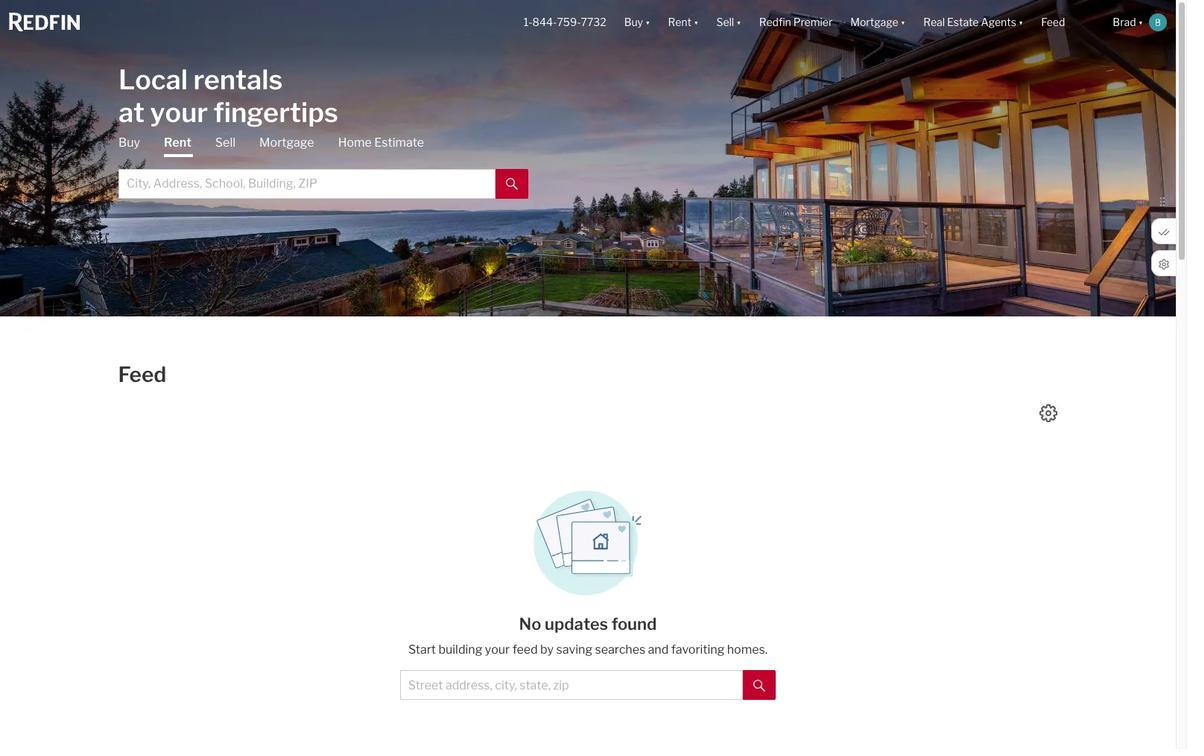 Task type: describe. For each thing, give the bounding box(es) containing it.
buy ▾
[[624, 16, 650, 29]]

1 vertical spatial feed
[[118, 362, 166, 388]]

▾ for sell ▾
[[736, 16, 741, 29]]

sell ▾
[[716, 16, 741, 29]]

rent ▾ button
[[668, 0, 699, 45]]

rent link
[[164, 135, 191, 157]]

tab list containing buy
[[118, 135, 528, 199]]

homes.
[[727, 643, 768, 657]]

759-
[[557, 16, 581, 29]]

no updates found
[[519, 615, 657, 634]]

sell ▾ button
[[716, 0, 741, 45]]

real estate agents ▾ button
[[915, 0, 1032, 45]]

brad ▾
[[1113, 16, 1143, 29]]

sell ▾ button
[[708, 0, 750, 45]]

mortgage for mortgage ▾
[[851, 16, 899, 29]]

by
[[540, 643, 554, 657]]

agents
[[981, 16, 1016, 29]]

building
[[439, 643, 482, 657]]

redfin
[[759, 16, 791, 29]]

home estimate
[[338, 135, 424, 149]]

sell link
[[215, 135, 236, 151]]

buy for buy ▾
[[624, 16, 643, 29]]

home estimate link
[[338, 135, 424, 151]]

fingertips
[[214, 96, 338, 129]]

feed button
[[1032, 0, 1104, 45]]

7732
[[581, 16, 606, 29]]

▾ for rent ▾
[[694, 16, 699, 29]]

and
[[648, 643, 669, 657]]

real estate agents ▾
[[923, 16, 1023, 29]]

estimate
[[374, 135, 424, 149]]

844-
[[533, 16, 557, 29]]

rent ▾ button
[[659, 0, 708, 45]]

feed
[[512, 643, 538, 657]]

saving
[[556, 643, 592, 657]]

updates
[[545, 615, 608, 634]]

▾ for buy ▾
[[645, 16, 650, 29]]

local rentals at your fingertips
[[118, 63, 338, 129]]

your inside local rentals at your fingertips
[[150, 96, 208, 129]]

▾ inside real estate agents ▾ 'link'
[[1019, 16, 1023, 29]]

Street address, city, state, zip search field
[[400, 671, 743, 701]]

feed inside feed button
[[1041, 16, 1065, 29]]

searches
[[595, 643, 645, 657]]

rent ▾
[[668, 16, 699, 29]]

rentals
[[193, 63, 283, 96]]



Task type: vqa. For each thing, say whether or not it's contained in the screenshot.
Map for Map data ©2023 Google
no



Task type: locate. For each thing, give the bounding box(es) containing it.
1 horizontal spatial rent
[[668, 16, 692, 29]]

4 ▾ from the left
[[901, 16, 906, 29]]

3 ▾ from the left
[[736, 16, 741, 29]]

premier
[[793, 16, 833, 29]]

1 horizontal spatial your
[[485, 643, 510, 657]]

1 vertical spatial mortgage
[[259, 135, 314, 149]]

redfin premier
[[759, 16, 833, 29]]

tab list
[[118, 135, 528, 199]]

buy ▾ button
[[615, 0, 659, 45]]

buy down 'at'
[[118, 135, 140, 149]]

0 horizontal spatial your
[[150, 96, 208, 129]]

1-844-759-7732
[[524, 16, 606, 29]]

brad
[[1113, 16, 1136, 29]]

sell for sell
[[215, 135, 236, 149]]

0 horizontal spatial rent
[[164, 135, 191, 149]]

rent left sell link
[[164, 135, 191, 149]]

submit search image
[[754, 680, 765, 692]]

real estate agents ▾ link
[[923, 0, 1023, 45]]

▾ right brad
[[1138, 16, 1143, 29]]

rent
[[668, 16, 692, 29], [164, 135, 191, 149]]

submit search image
[[506, 178, 518, 190]]

5 ▾ from the left
[[1019, 16, 1023, 29]]

mortgage ▾ button
[[842, 0, 915, 45]]

1 ▾ from the left
[[645, 16, 650, 29]]

rent inside dropdown button
[[668, 16, 692, 29]]

local
[[118, 63, 188, 96]]

6 ▾ from the left
[[1138, 16, 1143, 29]]

sell inside sell ▾ dropdown button
[[716, 16, 734, 29]]

found
[[612, 615, 657, 634]]

▾ left rent ▾
[[645, 16, 650, 29]]

buy
[[624, 16, 643, 29], [118, 135, 140, 149]]

at
[[118, 96, 145, 129]]

rent for rent
[[164, 135, 191, 149]]

▾ left "sell ▾" at right top
[[694, 16, 699, 29]]

sell right rent ▾
[[716, 16, 734, 29]]

1 vertical spatial rent
[[164, 135, 191, 149]]

mortgage ▾
[[851, 16, 906, 29]]

mortgage down the fingertips
[[259, 135, 314, 149]]

0 horizontal spatial mortgage
[[259, 135, 314, 149]]

buy link
[[118, 135, 140, 151]]

0 vertical spatial sell
[[716, 16, 734, 29]]

mortgage
[[851, 16, 899, 29], [259, 135, 314, 149]]

▾
[[645, 16, 650, 29], [694, 16, 699, 29], [736, 16, 741, 29], [901, 16, 906, 29], [1019, 16, 1023, 29], [1138, 16, 1143, 29]]

1 vertical spatial sell
[[215, 135, 236, 149]]

mortgage ▾ button
[[851, 0, 906, 45]]

mortgage link
[[259, 135, 314, 151]]

redfin premier button
[[750, 0, 842, 45]]

mortgage inside tab list
[[259, 135, 314, 149]]

0 horizontal spatial sell
[[215, 135, 236, 149]]

real
[[923, 16, 945, 29]]

1-844-759-7732 link
[[524, 16, 606, 29]]

▾ inside buy ▾ dropdown button
[[645, 16, 650, 29]]

buy inside dropdown button
[[624, 16, 643, 29]]

0 horizontal spatial feed
[[118, 362, 166, 388]]

0 vertical spatial buy
[[624, 16, 643, 29]]

your
[[150, 96, 208, 129], [485, 643, 510, 657]]

0 vertical spatial mortgage
[[851, 16, 899, 29]]

start
[[408, 643, 436, 657]]

0 vertical spatial your
[[150, 96, 208, 129]]

mortgage left real
[[851, 16, 899, 29]]

user photo image
[[1149, 13, 1167, 31]]

1 horizontal spatial sell
[[716, 16, 734, 29]]

sell
[[716, 16, 734, 29], [215, 135, 236, 149]]

buy right 7732 at top
[[624, 16, 643, 29]]

1 horizontal spatial feed
[[1041, 16, 1065, 29]]

2 ▾ from the left
[[694, 16, 699, 29]]

your left the feed
[[485, 643, 510, 657]]

1 vertical spatial your
[[485, 643, 510, 657]]

sell for sell ▾
[[716, 16, 734, 29]]

1 vertical spatial buy
[[118, 135, 140, 149]]

0 horizontal spatial buy
[[118, 135, 140, 149]]

feed
[[1041, 16, 1065, 29], [118, 362, 166, 388]]

▾ inside sell ▾ dropdown button
[[736, 16, 741, 29]]

favoriting
[[671, 643, 725, 657]]

rent for rent ▾
[[668, 16, 692, 29]]

▾ inside mortgage ▾ dropdown button
[[901, 16, 906, 29]]

estate
[[947, 16, 979, 29]]

1 horizontal spatial buy
[[624, 16, 643, 29]]

mortgage inside dropdown button
[[851, 16, 899, 29]]

▾ left real
[[901, 16, 906, 29]]

rent right buy ▾
[[668, 16, 692, 29]]

home
[[338, 135, 372, 149]]

▾ left redfin on the top right of page
[[736, 16, 741, 29]]

▾ right the agents
[[1019, 16, 1023, 29]]

▾ for brad ▾
[[1138, 16, 1143, 29]]

1 horizontal spatial mortgage
[[851, 16, 899, 29]]

no
[[519, 615, 541, 634]]

1-
[[524, 16, 533, 29]]

0 vertical spatial rent
[[668, 16, 692, 29]]

start building your feed by saving searches and favoriting homes.
[[408, 643, 768, 657]]

▾ for mortgage ▾
[[901, 16, 906, 29]]

buy ▾ button
[[624, 0, 650, 45]]

0 vertical spatial feed
[[1041, 16, 1065, 29]]

sell down local rentals at your fingertips
[[215, 135, 236, 149]]

▾ inside rent ▾ dropdown button
[[694, 16, 699, 29]]

City, Address, School, Building, ZIP search field
[[118, 169, 496, 199]]

your up rent link
[[150, 96, 208, 129]]

mortgage for mortgage
[[259, 135, 314, 149]]

buy for buy
[[118, 135, 140, 149]]



